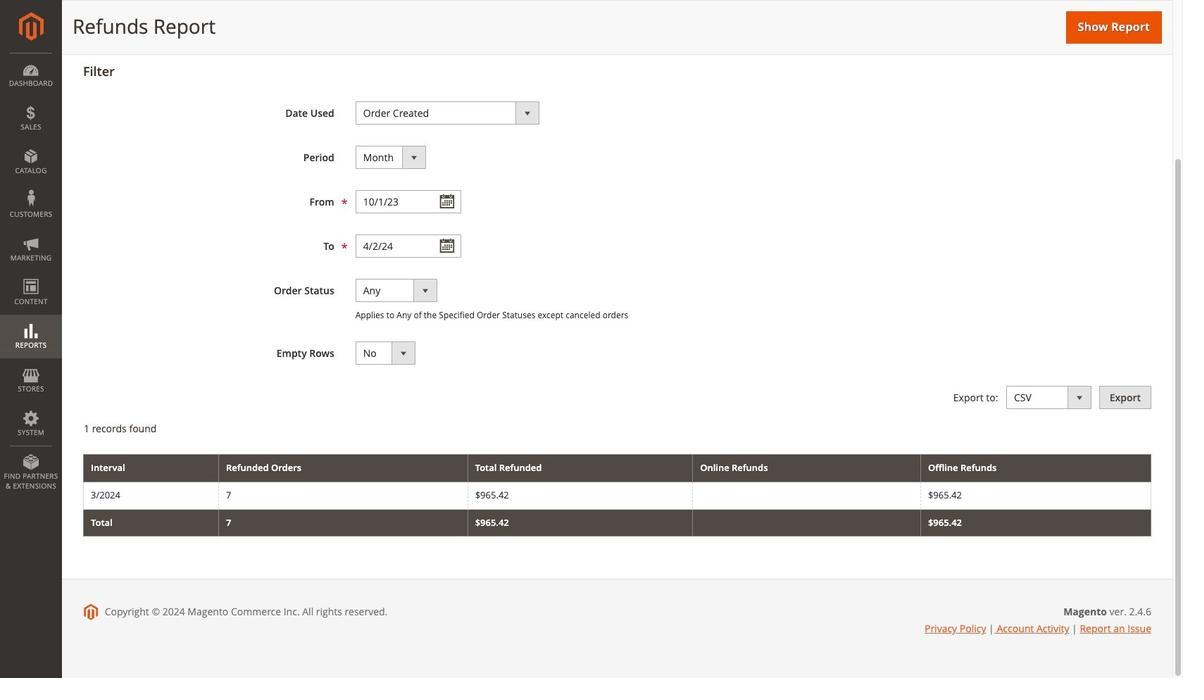 Task type: locate. For each thing, give the bounding box(es) containing it.
menu bar
[[0, 53, 62, 498]]

None text field
[[356, 190, 461, 214], [356, 235, 461, 258], [356, 190, 461, 214], [356, 235, 461, 258]]



Task type: describe. For each thing, give the bounding box(es) containing it.
magento admin panel image
[[19, 12, 43, 41]]



